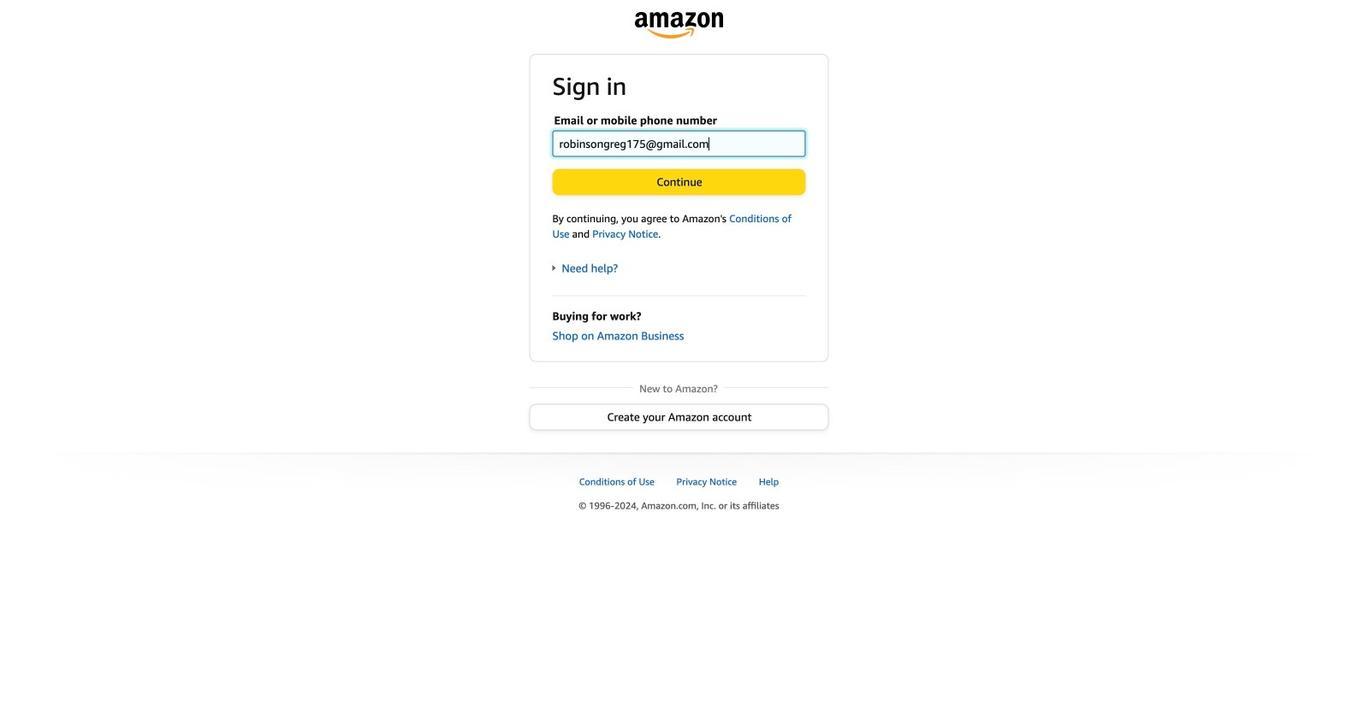 Task type: vqa. For each thing, say whether or not it's contained in the screenshot.
the Amazon image
yes



Task type: locate. For each thing, give the bounding box(es) containing it.
amazon image
[[635, 12, 723, 39]]

None email field
[[552, 131, 806, 157]]

None submit
[[553, 170, 805, 195]]

expand image
[[552, 265, 558, 271]]



